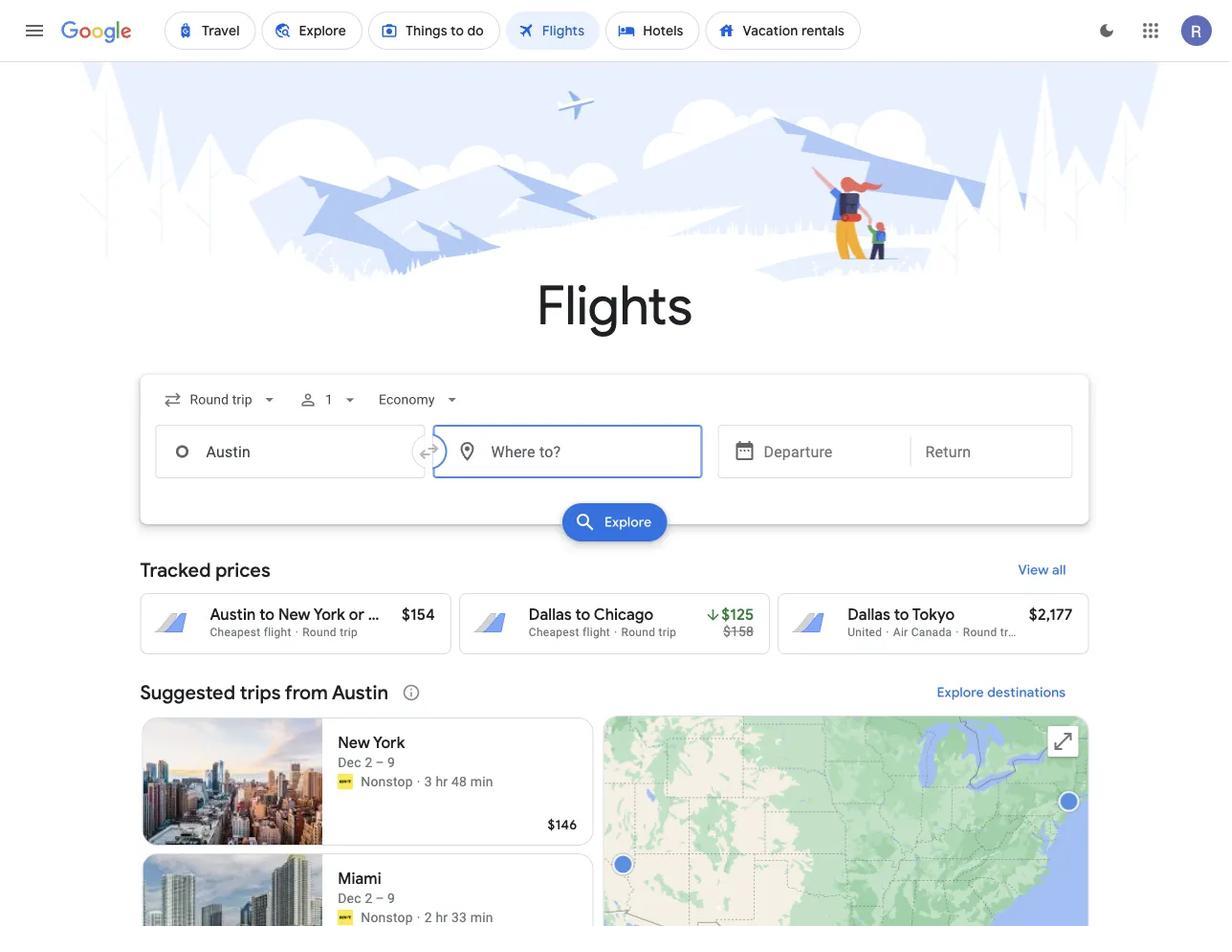 Task type: locate. For each thing, give the bounding box(es) containing it.
0 vertical spatial  image
[[295, 626, 299, 639]]

2 min from the top
[[471, 910, 494, 926]]

1 horizontal spatial york
[[373, 734, 405, 753]]

york inside tracked prices region
[[314, 605, 346, 625]]

0 vertical spatial hr
[[436, 774, 448, 790]]

round trip down chicago
[[622, 626, 677, 639]]

0 vertical spatial min
[[471, 774, 494, 790]]

0 horizontal spatial flight
[[264, 626, 292, 639]]

1 2 – 9 from the top
[[365, 755, 395, 771]]

2 – 9 inside miami dec 2 – 9
[[365, 891, 395, 906]]

york
[[314, 605, 346, 625], [373, 734, 405, 753]]

dec inside 'new york dec 2 – 9'
[[338, 755, 362, 771]]

dallas
[[529, 605, 572, 625], [848, 605, 891, 625]]

1 vertical spatial nonstop
[[361, 910, 413, 926]]

to down prices
[[260, 605, 275, 625]]

0 horizontal spatial explore
[[605, 514, 652, 531]]

to left chicago
[[576, 605, 591, 625]]

trip down or
[[340, 626, 358, 639]]

austin inside region
[[332, 681, 389, 705]]

3 hr 48 min
[[425, 774, 494, 790]]

dallas up united
[[848, 605, 891, 625]]

1 horizontal spatial dallas
[[848, 605, 891, 625]]

$2,177
[[1030, 605, 1073, 625]]

dec
[[338, 755, 362, 771], [338, 891, 362, 906]]

dallas to chicago
[[529, 605, 654, 625]]

2 to from the left
[[576, 605, 591, 625]]

nonstop down 'new york dec 2 – 9'
[[361, 774, 413, 790]]

1 hr from the top
[[436, 774, 448, 790]]

or
[[349, 605, 365, 625]]

2 hr from the top
[[436, 910, 448, 926]]

suggested
[[140, 681, 236, 705]]

round trip right canada
[[964, 626, 1019, 639]]

new up spirit icon
[[338, 734, 370, 753]]

0 vertical spatial york
[[314, 605, 346, 625]]

0 vertical spatial 2 – 9
[[365, 755, 395, 771]]

dallas left chicago
[[529, 605, 572, 625]]

1 vertical spatial  image
[[417, 772, 421, 792]]

1 vertical spatial austin
[[332, 681, 389, 705]]

1 horizontal spatial austin
[[332, 681, 389, 705]]

1 horizontal spatial to
[[576, 605, 591, 625]]

0 horizontal spatial trip
[[340, 626, 358, 639]]

0 horizontal spatial austin
[[210, 605, 256, 625]]

cheapest flight for austin
[[210, 626, 292, 639]]

round down chicago
[[622, 626, 656, 639]]

0 horizontal spatial new
[[278, 605, 311, 625]]

explore up tracked prices region
[[605, 514, 652, 531]]

2 hr 33 min
[[425, 910, 494, 926]]

new left or
[[278, 605, 311, 625]]

2 horizontal spatial trip
[[1001, 626, 1019, 639]]

1 button
[[291, 377, 367, 423]]

to
[[260, 605, 275, 625], [576, 605, 591, 625], [895, 605, 910, 625]]

1 horizontal spatial trip
[[659, 626, 677, 639]]

austin right from
[[332, 681, 389, 705]]

2 horizontal spatial round
[[964, 626, 998, 639]]

spirit image
[[338, 774, 353, 790]]

to up air
[[895, 605, 910, 625]]

trip left the $158
[[659, 626, 677, 639]]

cheapest for dallas
[[529, 626, 580, 639]]

2
[[425, 910, 432, 926]]

newark
[[368, 605, 423, 625]]

explore for explore destinations
[[938, 684, 985, 702]]

explore inside flight search box
[[605, 514, 652, 531]]

flight
[[264, 626, 292, 639], [583, 626, 611, 639]]

 image left 3
[[417, 772, 421, 792]]

3 round trip from the left
[[964, 626, 1019, 639]]

0 vertical spatial new
[[278, 605, 311, 625]]

1
[[325, 392, 333, 408]]

cheapest flight down dallas to chicago
[[529, 626, 611, 639]]

cheapest
[[210, 626, 261, 639], [529, 626, 580, 639]]

dec up spirit icon
[[338, 755, 362, 771]]

1 horizontal spatial new
[[338, 734, 370, 753]]

main menu image
[[23, 19, 46, 42]]

 image down austin to new york or newark
[[295, 626, 299, 639]]

min for new york
[[471, 774, 494, 790]]

round for austin
[[303, 626, 337, 639]]

0 horizontal spatial cheapest flight
[[210, 626, 292, 639]]

0 horizontal spatial round
[[303, 626, 337, 639]]

 image
[[417, 908, 421, 927]]

2 horizontal spatial round trip
[[964, 626, 1019, 639]]

1 vertical spatial 2 – 9
[[365, 891, 395, 906]]

1 cheapest from the left
[[210, 626, 261, 639]]

view all
[[1019, 562, 1067, 579]]

from
[[285, 681, 328, 705]]

3 trip from the left
[[1001, 626, 1019, 639]]

0 horizontal spatial  image
[[295, 626, 299, 639]]

dallas for dallas to chicago
[[529, 605, 572, 625]]

3 round from the left
[[964, 626, 998, 639]]

1 dec from the top
[[338, 755, 362, 771]]

2 cheapest from the left
[[529, 626, 580, 639]]

tracked
[[140, 558, 211, 582]]

1 vertical spatial dec
[[338, 891, 362, 906]]

united
[[848, 626, 883, 639]]

austin down prices
[[210, 605, 256, 625]]

48
[[452, 774, 467, 790]]

Where to? text field
[[433, 425, 703, 479]]

round down austin to new york or newark
[[303, 626, 337, 639]]

hr right 3
[[436, 774, 448, 790]]

to for new
[[260, 605, 275, 625]]

hr for new york
[[436, 774, 448, 790]]

trips
[[240, 681, 281, 705]]

2 – 9
[[365, 755, 395, 771], [365, 891, 395, 906]]

nonstop for york
[[361, 774, 413, 790]]

new
[[278, 605, 311, 625], [338, 734, 370, 753]]

1 min from the top
[[471, 774, 494, 790]]

explore
[[605, 514, 652, 531], [938, 684, 985, 702]]

york inside 'new york dec 2 – 9'
[[373, 734, 405, 753]]

1 vertical spatial york
[[373, 734, 405, 753]]

1 round from the left
[[303, 626, 337, 639]]

round
[[303, 626, 337, 639], [622, 626, 656, 639], [964, 626, 998, 639]]

min right 48
[[471, 774, 494, 790]]

hr right 2 at bottom
[[436, 910, 448, 926]]

nonstop down miami dec 2 – 9
[[361, 910, 413, 926]]

2 dec from the top
[[338, 891, 362, 906]]

2 round trip from the left
[[622, 626, 677, 639]]

158 US dollars text field
[[724, 624, 754, 639]]

2 trip from the left
[[659, 626, 677, 639]]

trip up explore destinations
[[1001, 626, 1019, 639]]

dec up spirit image at the bottom left of page
[[338, 891, 362, 906]]

cheapest flight up "trips"
[[210, 626, 292, 639]]

cheapest down dallas to chicago
[[529, 626, 580, 639]]

0 vertical spatial explore
[[605, 514, 652, 531]]

2 nonstop from the top
[[361, 910, 413, 926]]

trip for austin to new york or newark
[[340, 626, 358, 639]]

1 horizontal spatial round
[[622, 626, 656, 639]]

trip
[[340, 626, 358, 639], [659, 626, 677, 639], [1001, 626, 1019, 639]]

1 round trip from the left
[[303, 626, 358, 639]]

miami
[[338, 870, 382, 889]]

explore left destinations
[[938, 684, 985, 702]]

2 cheapest flight from the left
[[529, 626, 611, 639]]

0 horizontal spatial cheapest
[[210, 626, 261, 639]]

1 vertical spatial explore
[[938, 684, 985, 702]]

0 horizontal spatial round trip
[[303, 626, 358, 639]]

round trip
[[303, 626, 358, 639], [622, 626, 677, 639], [964, 626, 1019, 639]]

0 horizontal spatial york
[[314, 605, 346, 625]]

1 horizontal spatial flight
[[583, 626, 611, 639]]

new inside 'new york dec 2 – 9'
[[338, 734, 370, 753]]

min
[[471, 774, 494, 790], [471, 910, 494, 926]]

0 horizontal spatial dallas
[[529, 605, 572, 625]]

1 to from the left
[[260, 605, 275, 625]]

explore inside suggested trips from austin region
[[938, 684, 985, 702]]

0 vertical spatial dec
[[338, 755, 362, 771]]

1 horizontal spatial cheapest flight
[[529, 626, 611, 639]]

dallas to tokyo
[[848, 605, 955, 625]]

min right 33
[[471, 910, 494, 926]]

flight for chicago
[[583, 626, 611, 639]]

 image
[[295, 626, 299, 639], [417, 772, 421, 792]]

to for tokyo
[[895, 605, 910, 625]]

1 nonstop from the top
[[361, 774, 413, 790]]

round trip down austin to new york or newark
[[303, 626, 358, 639]]

2177 US dollars text field
[[1030, 605, 1073, 625]]

2 flight from the left
[[583, 626, 611, 639]]

cheapest down prices
[[210, 626, 261, 639]]

3 to from the left
[[895, 605, 910, 625]]

round right canada
[[964, 626, 998, 639]]

austin inside tracked prices region
[[210, 605, 256, 625]]

hr
[[436, 774, 448, 790], [436, 910, 448, 926]]

154 US dollars text field
[[402, 605, 435, 625]]

2 round from the left
[[622, 626, 656, 639]]

1 flight from the left
[[264, 626, 292, 639]]

1 horizontal spatial round trip
[[622, 626, 677, 639]]

cheapest flight
[[210, 626, 292, 639], [529, 626, 611, 639]]

2 2 – 9 from the top
[[365, 891, 395, 906]]

new inside tracked prices region
[[278, 605, 311, 625]]

suggested trips from austin
[[140, 681, 389, 705]]

0 vertical spatial austin
[[210, 605, 256, 625]]

flight down austin to new york or newark
[[264, 626, 292, 639]]

tokyo
[[913, 605, 955, 625]]

2 dallas from the left
[[848, 605, 891, 625]]

1 horizontal spatial cheapest
[[529, 626, 580, 639]]

0 horizontal spatial to
[[260, 605, 275, 625]]

Return text field
[[926, 426, 1058, 478]]

austin
[[210, 605, 256, 625], [332, 681, 389, 705]]

1 horizontal spatial  image
[[417, 772, 421, 792]]

nonstop
[[361, 774, 413, 790], [361, 910, 413, 926]]

1 cheapest flight from the left
[[210, 626, 292, 639]]

0 vertical spatial nonstop
[[361, 774, 413, 790]]

1 vertical spatial min
[[471, 910, 494, 926]]

None field
[[156, 383, 287, 417], [371, 383, 469, 417], [156, 383, 287, 417], [371, 383, 469, 417]]

round trip for austin
[[303, 626, 358, 639]]

1 horizontal spatial explore
[[938, 684, 985, 702]]

$125
[[722, 605, 754, 625]]

None text field
[[156, 425, 425, 479]]

2 horizontal spatial to
[[895, 605, 910, 625]]

1 dallas from the left
[[529, 605, 572, 625]]

1 trip from the left
[[340, 626, 358, 639]]

flight down dallas to chicago
[[583, 626, 611, 639]]

1 vertical spatial hr
[[436, 910, 448, 926]]

1 vertical spatial new
[[338, 734, 370, 753]]



Task type: describe. For each thing, give the bounding box(es) containing it.
Flight search field
[[125, 375, 1105, 547]]

new york dec 2 – 9
[[338, 734, 405, 771]]

2 – 9 inside 'new york dec 2 – 9'
[[365, 755, 395, 771]]

33
[[452, 910, 467, 926]]

hr for miami
[[436, 910, 448, 926]]

Departure text field
[[764, 426, 896, 478]]

$158
[[724, 624, 754, 639]]

min for miami
[[471, 910, 494, 926]]

125 US dollars text field
[[722, 605, 754, 625]]

trip for dallas to tokyo
[[1001, 626, 1019, 639]]

none text field inside flight search box
[[156, 425, 425, 479]]

prices
[[215, 558, 271, 582]]

change appearance image
[[1084, 8, 1130, 54]]

cheapest flight for dallas
[[529, 626, 611, 639]]

explore destinations button
[[915, 670, 1090, 716]]

view
[[1019, 562, 1049, 579]]

flight for new
[[264, 626, 292, 639]]

destinations
[[988, 684, 1067, 702]]

$154
[[402, 605, 435, 625]]

explore for explore
[[605, 514, 652, 531]]

air canada
[[894, 626, 953, 639]]

tracked prices
[[140, 558, 271, 582]]

spirit image
[[338, 910, 353, 926]]

$146
[[548, 816, 578, 834]]

suggested trips from austin region
[[140, 670, 1090, 927]]

air
[[894, 626, 909, 639]]

round trip for dallas
[[964, 626, 1019, 639]]

austin to new york or newark
[[210, 605, 423, 625]]

cheapest for austin
[[210, 626, 261, 639]]

3
[[425, 774, 432, 790]]

tracked prices region
[[140, 547, 1090, 655]]

all
[[1053, 562, 1067, 579]]

flights
[[537, 272, 693, 340]]

dec inside miami dec 2 – 9
[[338, 891, 362, 906]]

146 US dollars text field
[[548, 816, 578, 834]]

miami dec 2 – 9
[[338, 870, 395, 906]]

explore destinations
[[938, 684, 1067, 702]]

round for dallas
[[964, 626, 998, 639]]

 image inside tracked prices region
[[295, 626, 299, 639]]

nonstop for dec
[[361, 910, 413, 926]]

explore button
[[563, 503, 667, 542]]

to for chicago
[[576, 605, 591, 625]]

dallas for dallas to tokyo
[[848, 605, 891, 625]]

chicago
[[594, 605, 654, 625]]

canada
[[912, 626, 953, 639]]



Task type: vqa. For each thing, say whether or not it's contained in the screenshot.
Cheapest related to Dallas
yes



